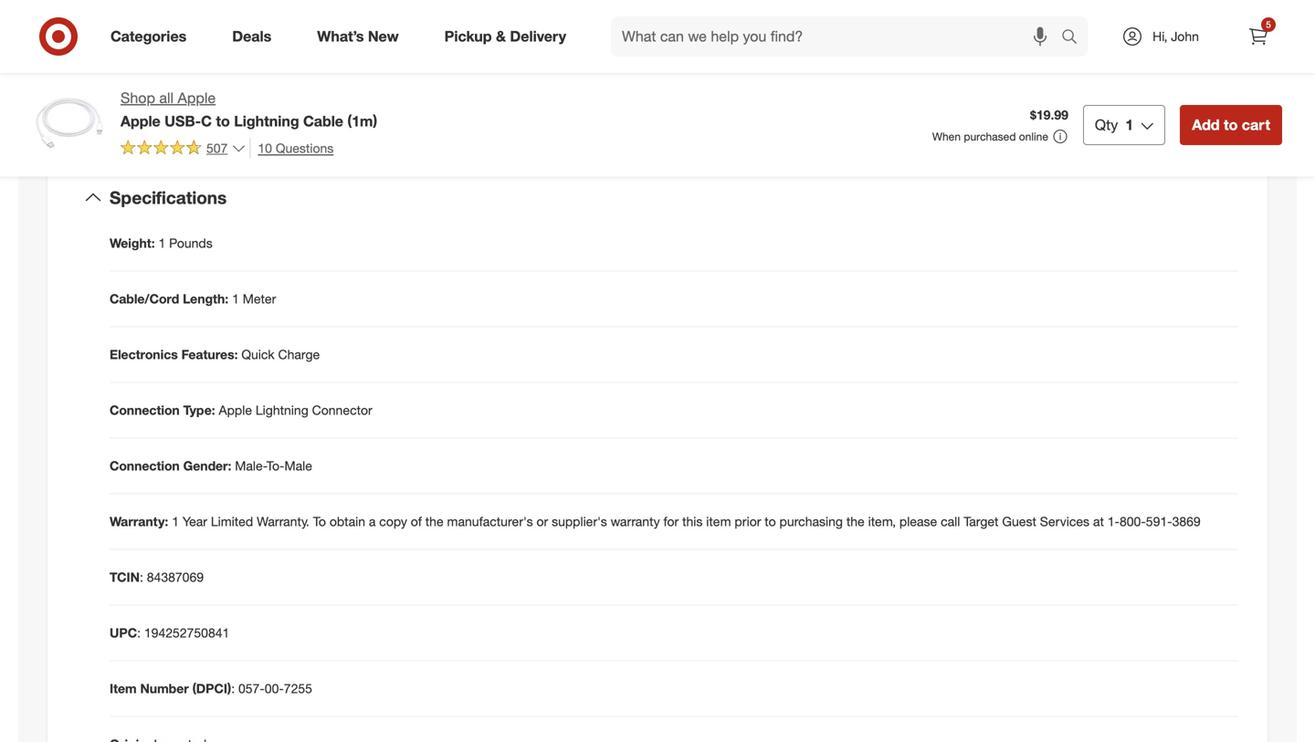 Task type: locate. For each thing, give the bounding box(es) containing it.
1 (3rd from the top
[[752, 34, 774, 50]]

purchased
[[964, 130, 1017, 143]]

0 vertical spatial (2nd
[[775, 15, 800, 31]]

2 the from the left
[[847, 514, 865, 530]]

0 horizontal spatial to
[[216, 112, 230, 130]]

length:
[[183, 291, 229, 307]]

to
[[216, 112, 230, 130], [1224, 116, 1239, 134], [765, 514, 776, 530]]

to inside shop all apple apple usb-c to lightning cable (1m)
[[216, 112, 230, 130]]

warranty:
[[110, 514, 168, 530]]

194252750841
[[144, 626, 230, 642]]

categories link
[[95, 16, 209, 57]]

when purchased online
[[933, 130, 1049, 143]]

1 for qty
[[1126, 116, 1134, 134]]

1 vertical spatial magsafe
[[873, 34, 924, 50]]

to
[[313, 514, 326, 530]]

591-
[[1147, 514, 1173, 530]]

(2nd right pro
[[775, 15, 800, 31]]

with
[[871, 15, 895, 31], [845, 34, 869, 50], [845, 52, 869, 68], [752, 70, 775, 86]]

(2nd up when
[[919, 70, 944, 86]]

1 the from the left
[[426, 514, 444, 530]]

1 right qty at right
[[1126, 116, 1134, 134]]

item
[[110, 681, 137, 697]]

what's
[[317, 27, 364, 45]]

: left 194252750841
[[137, 626, 141, 642]]

1 vertical spatial lightning
[[234, 112, 299, 130]]

generation)
[[803, 15, 868, 31], [777, 34, 842, 50], [777, 52, 842, 68], [948, 70, 1012, 86]]

2 (3rd from the top
[[752, 52, 774, 68]]

what's new
[[317, 27, 399, 45]]

507
[[207, 140, 228, 156]]

the left item,
[[847, 514, 865, 530]]

to right prior
[[765, 514, 776, 530]]

at
[[1094, 514, 1105, 530]]

1 vertical spatial (3rd
[[752, 52, 774, 68]]

pro
[[752, 15, 771, 31]]

item,
[[869, 514, 896, 530]]

when
[[933, 130, 961, 143]]

connection for connection gender: male-to-male
[[110, 458, 180, 474]]

0 horizontal spatial (2nd
[[775, 15, 800, 31]]

2 connection from the top
[[110, 458, 180, 474]]

this
[[683, 514, 703, 530]]

john
[[1172, 28, 1200, 44]]

specifications
[[110, 187, 227, 208]]

1 vertical spatial :
[[137, 626, 141, 642]]

number
[[140, 681, 189, 697]]

2 vertical spatial apple
[[219, 403, 252, 419]]

1 horizontal spatial the
[[847, 514, 865, 530]]

$19.99
[[1031, 107, 1069, 123]]

for
[[664, 514, 679, 530]]

2 horizontal spatial apple
[[219, 403, 252, 419]]

1 horizontal spatial apple
[[178, 89, 216, 107]]

add
[[1193, 116, 1220, 134]]

1 vertical spatial apple
[[121, 112, 161, 130]]

target
[[964, 514, 999, 530]]

or
[[537, 514, 548, 530]]

magsafe
[[899, 15, 950, 31], [873, 34, 924, 50]]

warranty
[[611, 514, 660, 530]]

qty 1
[[1096, 116, 1134, 134]]

male-
[[235, 458, 267, 474]]

to right add
[[1224, 116, 1239, 134]]

shop all apple apple usb-c to lightning cable (1m)
[[121, 89, 378, 130]]

: left 84387069
[[140, 570, 143, 586]]

to right c at top
[[216, 112, 230, 130]]

0 vertical spatial apple
[[178, 89, 216, 107]]

507 link
[[121, 138, 246, 160]]

weight: 1 pounds
[[110, 235, 213, 251]]

0 vertical spatial connection
[[110, 403, 180, 419]]

0 horizontal spatial the
[[426, 514, 444, 530]]

1 for weight:
[[159, 235, 166, 251]]

supplier's
[[552, 514, 607, 530]]

0 vertical spatial :
[[140, 570, 143, 586]]

: for upc
[[137, 626, 141, 642]]

upc : 194252750841
[[110, 626, 230, 642]]

3 airpods from the top
[[703, 52, 748, 68]]

specifications button
[[62, 169, 1254, 227]]

obtain
[[330, 514, 366, 530]]

of
[[411, 514, 422, 530]]

:
[[140, 570, 143, 586], [137, 626, 141, 642], [231, 681, 235, 697]]

connection up warranty:
[[110, 458, 180, 474]]

1 horizontal spatial to
[[765, 514, 776, 530]]

0 vertical spatial lightning
[[873, 52, 926, 68]]

apple
[[178, 89, 216, 107], [121, 112, 161, 130], [219, 403, 252, 419]]

airpods
[[703, 15, 748, 31], [703, 34, 748, 50], [703, 52, 748, 68], [703, 70, 748, 86]]

1 left meter
[[232, 291, 239, 307]]

pickup
[[445, 27, 492, 45]]

questions
[[276, 140, 334, 156]]

0 vertical spatial (3rd
[[752, 34, 774, 50]]

pickup & delivery
[[445, 27, 567, 45]]

1 vertical spatial connection
[[110, 458, 180, 474]]

delivery
[[510, 27, 567, 45]]

(1m)
[[348, 112, 378, 130]]

apple right type:
[[219, 403, 252, 419]]

case
[[1009, 15, 1038, 31], [983, 34, 1012, 50], [985, 52, 1014, 68], [886, 70, 915, 86]]

upc
[[110, 626, 137, 642]]

apple up c at top
[[178, 89, 216, 107]]

apple down the shop on the left of page
[[121, 112, 161, 130]]

2 horizontal spatial to
[[1224, 116, 1239, 134]]

1 left 'pounds'
[[159, 235, 166, 251]]

1 vertical spatial (2nd
[[919, 70, 944, 86]]

new
[[368, 27, 399, 45]]

cart
[[1243, 116, 1271, 134]]

10 questions
[[258, 140, 334, 156]]

the right of
[[426, 514, 444, 530]]

1 connection from the top
[[110, 403, 180, 419]]

connection type: apple lightning connector
[[110, 403, 373, 419]]

connection
[[110, 403, 180, 419], [110, 458, 180, 474]]

warranty.
[[257, 514, 310, 530]]

5 link
[[1239, 16, 1279, 57]]

connection left type:
[[110, 403, 180, 419]]

cable
[[303, 112, 344, 130]]

search
[[1054, 29, 1098, 47]]

(2nd
[[775, 15, 800, 31], [919, 70, 944, 86]]

4 airpods from the top
[[703, 70, 748, 86]]

gender:
[[183, 458, 232, 474]]

1 left year
[[172, 514, 179, 530]]

online
[[1020, 130, 1049, 143]]

1 horizontal spatial (2nd
[[919, 70, 944, 86]]

charging
[[953, 15, 1005, 31], [927, 34, 979, 50], [929, 52, 981, 68], [831, 70, 883, 86]]

electronics
[[110, 347, 178, 363]]

guest
[[1003, 514, 1037, 530]]

quick
[[242, 347, 275, 363]]

search button
[[1054, 16, 1098, 60]]

: left 057- at the bottom left of the page
[[231, 681, 235, 697]]

apple for all
[[178, 89, 216, 107]]



Task type: describe. For each thing, give the bounding box(es) containing it.
male
[[285, 458, 312, 474]]

purchasing
[[780, 514, 843, 530]]

case up "when purchased online"
[[985, 52, 1014, 68]]

00-
[[265, 681, 284, 697]]

item
[[707, 514, 732, 530]]

hi, john
[[1153, 28, 1200, 44]]

lightning inside ·   airpods pro (2nd generation) with magsafe charging case (lightning) ·   airpods (3rd generation) with magsafe charging case ·   airpods (3rd generation) with lightning charging case ·   airpods with wireless charging case (2nd generation)
[[873, 52, 926, 68]]

charge
[[278, 347, 320, 363]]

connection gender: male-to-male
[[110, 458, 312, 474]]

3869
[[1173, 514, 1201, 530]]

pounds
[[169, 235, 213, 251]]

tcin
[[110, 570, 140, 586]]

1 for warranty:
[[172, 514, 179, 530]]

&
[[496, 27, 506, 45]]

features:
[[182, 347, 238, 363]]

apple for type:
[[219, 403, 252, 419]]

5
[[1267, 19, 1272, 30]]

call
[[941, 514, 961, 530]]

deals
[[232, 27, 272, 45]]

services
[[1041, 514, 1090, 530]]

tcin : 84387069
[[110, 570, 204, 586]]

2 vertical spatial lightning
[[256, 403, 309, 419]]

case down what can we help you find? suggestions appear below search field
[[886, 70, 915, 86]]

hi,
[[1153, 28, 1168, 44]]

item number (dpci) : 057-00-7255
[[110, 681, 312, 697]]

categories
[[111, 27, 187, 45]]

connection for connection type: apple lightning connector
[[110, 403, 180, 419]]

qty
[[1096, 116, 1119, 134]]

2 vertical spatial :
[[231, 681, 235, 697]]

a
[[369, 514, 376, 530]]

1 airpods from the top
[[703, 15, 748, 31]]

please
[[900, 514, 938, 530]]

shop
[[121, 89, 155, 107]]

What can we help you find? suggestions appear below search field
[[611, 16, 1066, 57]]

deals link
[[217, 16, 294, 57]]

case left search button
[[983, 34, 1012, 50]]

usb-
[[165, 112, 201, 130]]

0 vertical spatial magsafe
[[899, 15, 950, 31]]

warranty: 1 year limited warranty. to obtain a copy of the manufacturer's or supplier's warranty for this item prior to purchasing the item, please call target guest services at 1-800-591-3869
[[110, 514, 1201, 530]]

type:
[[183, 403, 215, 419]]

all
[[159, 89, 174, 107]]

weight:
[[110, 235, 155, 251]]

connector
[[312, 403, 373, 419]]

wireless
[[779, 70, 827, 86]]

10
[[258, 140, 272, 156]]

electronics features: quick charge
[[110, 347, 320, 363]]

manufacturer's
[[447, 514, 533, 530]]

cable/cord length: 1 meter
[[110, 291, 276, 307]]

c
[[201, 112, 212, 130]]

limited
[[211, 514, 253, 530]]

0 horizontal spatial apple
[[121, 112, 161, 130]]

pickup & delivery link
[[429, 16, 589, 57]]

image of apple usb-c to lightning cable (1m) image
[[33, 88, 106, 161]]

84387069
[[147, 570, 204, 586]]

10 questions link
[[250, 138, 334, 159]]

2 airpods from the top
[[703, 34, 748, 50]]

year
[[183, 514, 207, 530]]

(lightning)
[[1042, 15, 1102, 31]]

what's new link
[[302, 16, 422, 57]]

·   airpods pro (2nd generation) with magsafe charging case (lightning) ·   airpods (3rd generation) with magsafe charging case ·   airpods (3rd generation) with lightning charging case ·   airpods with wireless charging case (2nd generation)
[[689, 15, 1102, 86]]

7255
[[284, 681, 312, 697]]

to inside button
[[1224, 116, 1239, 134]]

: for tcin
[[140, 570, 143, 586]]

800-
[[1120, 514, 1147, 530]]

meter
[[243, 291, 276, 307]]

cable/cord
[[110, 291, 179, 307]]

case left (lightning)
[[1009, 15, 1038, 31]]

add to cart button
[[1181, 105, 1283, 145]]

1-
[[1108, 514, 1120, 530]]

add to cart
[[1193, 116, 1271, 134]]

057-
[[238, 681, 265, 697]]

copy
[[380, 514, 407, 530]]

lightning inside shop all apple apple usb-c to lightning cable (1m)
[[234, 112, 299, 130]]



Task type: vqa. For each thing, say whether or not it's contained in the screenshot.
AFFILIATES & PARTNERS
no



